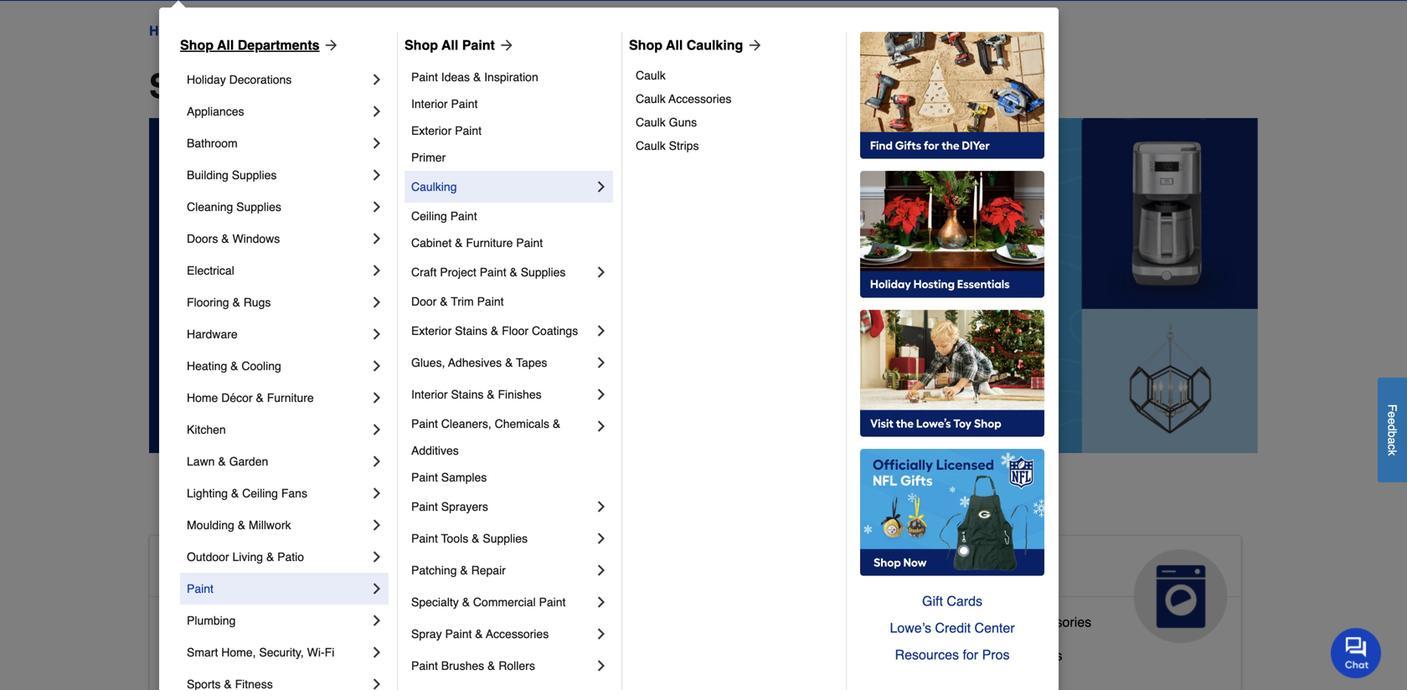 Task type: describe. For each thing, give the bounding box(es) containing it.
beverage & wine chillers
[[910, 648, 1062, 663]]

paint down paint samples
[[411, 500, 438, 513]]

plumbing link
[[187, 605, 369, 637]]

glues, adhesives & tapes link
[[411, 347, 593, 379]]

trim
[[451, 295, 474, 308]]

bedroom
[[231, 648, 286, 663]]

& inside 'link'
[[473, 70, 481, 84]]

animal & pet care image
[[761, 549, 855, 643]]

electrical link
[[187, 255, 369, 286]]

cooling
[[242, 359, 281, 373]]

0 horizontal spatial ceiling
[[242, 487, 278, 500]]

all for shop all departments
[[217, 37, 234, 53]]

primer
[[411, 151, 446, 164]]

& right "doors"
[[221, 232, 229, 245]]

fi
[[325, 646, 334, 659]]

& inside "link"
[[971, 648, 980, 663]]

chevron right image for patching & repair
[[593, 562, 610, 579]]

& right "parts"
[[1007, 614, 1016, 630]]

cabinet
[[411, 236, 452, 250]]

houses,
[[598, 675, 648, 690]]

paint down ceiling paint link
[[516, 236, 543, 250]]

departments link
[[201, 21, 278, 41]]

home for home
[[149, 23, 186, 39]]

chevron right image for spray paint & accessories
[[593, 626, 610, 642]]

smart
[[187, 646, 218, 659]]

décor
[[221, 391, 253, 405]]

1 vertical spatial pet
[[537, 675, 557, 690]]

cabinet & furniture paint
[[411, 236, 543, 250]]

2 horizontal spatial home
[[292, 556, 358, 583]]

caulk link
[[636, 64, 834, 87]]

enjoy savings year-round. no matter what you're shopping for, find what you need at a great price. image
[[149, 118, 1258, 453]]

interior stains & finishes link
[[411, 379, 593, 410]]

& up paint brushes & rollers
[[475, 627, 483, 641]]

shop all departments
[[180, 37, 320, 53]]

chevron right image for outdoor living & patio
[[369, 549, 385, 565]]

& left finishes
[[487, 388, 495, 401]]

wi-
[[307, 646, 325, 659]]

exterior stains & floor coatings
[[411, 324, 578, 338]]

strips
[[669, 139, 699, 152]]

doors & windows
[[187, 232, 280, 245]]

livestock supplies
[[537, 641, 648, 657]]

heating & cooling
[[187, 359, 281, 373]]

& right lighting
[[231, 487, 239, 500]]

interior stains & finishes
[[411, 388, 542, 401]]

gift cards link
[[860, 588, 1045, 615]]

supplies up patching & repair link at the bottom of page
[[483, 532, 528, 545]]

& up door & trim paint link
[[510, 266, 518, 279]]

chevron right image for paint tools & supplies
[[593, 530, 610, 547]]

outdoor
[[187, 550, 229, 564]]

care
[[537, 583, 589, 610]]

decorations
[[229, 73, 292, 86]]

samples
[[441, 471, 487, 484]]

outdoor living & patio link
[[187, 541, 369, 573]]

chillers
[[1018, 648, 1062, 663]]

paint tools & supplies
[[411, 532, 528, 545]]

appliance
[[910, 614, 969, 630]]

shop all departments
[[149, 67, 498, 106]]

chevron right image for glues, adhesives & tapes
[[593, 354, 610, 371]]

smart home, security, wi-fi
[[187, 646, 334, 659]]

chevron right image for paint sprayers
[[593, 498, 610, 515]]

b
[[1386, 431, 1399, 437]]

paint samples link
[[411, 464, 610, 491]]

all for shop all departments
[[242, 67, 284, 106]]

interior paint link
[[411, 90, 610, 117]]

accessible home image
[[387, 549, 481, 643]]

chevron right image for paint brushes & rollers
[[593, 658, 610, 674]]

exterior for exterior stains & floor coatings
[[411, 324, 452, 338]]

departments for shop
[[293, 67, 498, 106]]

& left rugs
[[232, 296, 240, 309]]

animal & pet care link
[[523, 536, 868, 643]]

paint right trim
[[477, 295, 504, 308]]

chevron right image for lawn & garden
[[369, 453, 385, 470]]

spray paint & accessories link
[[411, 618, 593, 650]]

paint inside paint cleaners, chemicals & additives
[[411, 417, 438, 431]]

paint inside 'link'
[[411, 70, 438, 84]]

building supplies link
[[187, 159, 369, 191]]

lowe's
[[890, 620, 931, 636]]

lawn
[[187, 455, 215, 468]]

& left rollers
[[488, 659, 495, 673]]

home,
[[221, 646, 256, 659]]

d
[[1386, 424, 1399, 431]]

caulking inside shop all caulking link
[[687, 37, 743, 53]]

caulk accessories
[[636, 92, 732, 106]]

paint up cabinet & furniture paint
[[450, 209, 477, 223]]

chevron right image for exterior stains & floor coatings
[[593, 322, 610, 339]]

shop for shop all paint
[[405, 37, 438, 53]]

bathroom inside "accessible bathroom" link
[[231, 614, 289, 630]]

floor
[[502, 324, 529, 338]]

paint down additives
[[411, 471, 438, 484]]

animal
[[537, 556, 615, 583]]

paint left the "tools"
[[411, 532, 438, 545]]

spray paint & accessories
[[411, 627, 549, 641]]

paint link
[[187, 573, 369, 605]]

paint down animal
[[539, 596, 566, 609]]

& right lawn
[[218, 455, 226, 468]]

sprayers
[[441, 500, 488, 513]]

chevron right image for building supplies
[[369, 167, 385, 183]]

paint up paint ideas & inspiration
[[462, 37, 495, 53]]

door & trim paint link
[[411, 288, 610, 315]]

2 e from the top
[[1386, 418, 1399, 424]]

for
[[963, 647, 978, 663]]

glues, adhesives & tapes
[[411, 356, 547, 369]]

caulk guns link
[[636, 111, 834, 134]]

specialty
[[411, 596, 459, 609]]

repair
[[471, 564, 506, 577]]

chevron right image for specialty & commercial paint
[[593, 594, 610, 611]]

paint samples
[[411, 471, 487, 484]]

home décor & furniture
[[187, 391, 314, 405]]

exterior paint link
[[411, 117, 610, 144]]

door & trim paint
[[411, 295, 504, 308]]

outdoor living & patio
[[187, 550, 304, 564]]

building
[[187, 168, 229, 182]]

accessories for appliance parts & accessories
[[1020, 614, 1092, 630]]

supplies down cabinet & furniture paint link
[[521, 266, 566, 279]]

paint cleaners, chemicals & additives
[[411, 417, 563, 457]]

& inside paint cleaners, chemicals & additives
[[553, 417, 561, 431]]

hardware
[[187, 328, 238, 341]]

accessible home link
[[150, 536, 495, 643]]

chevron right image for doors & windows
[[369, 230, 385, 247]]

shop all paint link
[[405, 35, 515, 55]]

chevron right image for hardware
[[369, 326, 385, 343]]

gift cards
[[922, 593, 983, 609]]

1 e from the top
[[1386, 411, 1399, 418]]

smart home, security, wi-fi link
[[187, 637, 369, 668]]

livestock supplies link
[[537, 637, 648, 671]]

paint sprayers
[[411, 500, 488, 513]]

departments for shop
[[238, 37, 320, 53]]

departments up holiday decorations
[[201, 23, 278, 39]]

living
[[232, 550, 263, 564]]

paint down the ideas
[[451, 97, 478, 111]]

chevron right image for appliances
[[369, 103, 385, 120]]

paint ideas & inspiration
[[411, 70, 538, 84]]

f e e d b a c k button
[[1378, 378, 1407, 482]]

craft
[[411, 266, 437, 279]]



Task type: vqa. For each thing, say whether or not it's contained in the screenshot.
beverage
yes



Task type: locate. For each thing, give the bounding box(es) containing it.
ceiling paint link
[[411, 203, 610, 230]]

pet beds, houses, & furniture link
[[537, 671, 718, 690]]

caulk up caulk strips
[[636, 116, 666, 129]]

1 vertical spatial stains
[[451, 388, 484, 401]]

patio
[[277, 550, 304, 564]]

exterior for exterior paint
[[411, 124, 452, 137]]

accessories inside appliance parts & accessories link
[[1020, 614, 1092, 630]]

arrow right image for shop all paint
[[495, 37, 515, 54]]

find gifts for the diyer. image
[[860, 32, 1045, 159]]

accessible inside 'link'
[[163, 648, 227, 663]]

all up holiday decorations
[[217, 37, 234, 53]]

interior down the glues,
[[411, 388, 448, 401]]

caulk for caulk
[[636, 69, 666, 82]]

2 horizontal spatial shop
[[629, 37, 663, 53]]

1 vertical spatial home
[[187, 391, 218, 405]]

0 vertical spatial stains
[[455, 324, 488, 338]]

exterior stains & floor coatings link
[[411, 315, 593, 347]]

chevron right image
[[369, 167, 385, 183], [593, 178, 610, 195], [369, 230, 385, 247], [369, 262, 385, 279], [593, 322, 610, 339], [593, 386, 610, 403], [369, 421, 385, 438], [369, 453, 385, 470], [369, 485, 385, 502], [369, 517, 385, 534], [369, 549, 385, 565], [369, 580, 385, 597], [369, 644, 385, 661]]

appliances image
[[1134, 549, 1228, 643]]

all up the caulk accessories
[[666, 37, 683, 53]]

interior inside interior stains & finishes link
[[411, 388, 448, 401]]

shop for shop all departments
[[180, 37, 214, 53]]

2 horizontal spatial accessories
[[1020, 614, 1092, 630]]

&
[[473, 70, 481, 84], [221, 232, 229, 245], [455, 236, 463, 250], [510, 266, 518, 279], [440, 295, 448, 308], [232, 296, 240, 309], [491, 324, 499, 338], [505, 356, 513, 369], [230, 359, 238, 373], [487, 388, 495, 401], [256, 391, 264, 405], [553, 417, 561, 431], [218, 455, 226, 468], [231, 487, 239, 500], [238, 518, 245, 532], [472, 532, 480, 545], [266, 550, 274, 564], [621, 556, 638, 583], [460, 564, 468, 577], [462, 596, 470, 609], [1007, 614, 1016, 630], [475, 627, 483, 641], [971, 648, 980, 663], [488, 659, 495, 673], [651, 675, 660, 690]]

& left cooling
[[230, 359, 238, 373]]

officially licensed n f l gifts. shop now. image
[[860, 449, 1045, 576]]

lighting & ceiling fans
[[187, 487, 307, 500]]

shop up the caulk accessories
[[629, 37, 663, 53]]

additives
[[411, 444, 459, 457]]

resources for pros
[[895, 647, 1010, 663]]

furniture right houses,
[[664, 675, 718, 690]]

0 vertical spatial pet
[[645, 556, 681, 583]]

cabinet & furniture paint link
[[411, 230, 610, 256]]

None search field
[[530, 0, 987, 3]]

1 horizontal spatial accessories
[[669, 92, 732, 106]]

accessible home
[[163, 556, 358, 583]]

& inside animal & pet care
[[621, 556, 638, 583]]

all up the ideas
[[442, 37, 458, 53]]

chat invite button image
[[1331, 627, 1382, 679]]

1 horizontal spatial shop
[[405, 37, 438, 53]]

interior for interior stains & finishes
[[411, 388, 448, 401]]

caulking inside caulking link
[[411, 180, 457, 193]]

stains for exterior
[[455, 324, 488, 338]]

arrow right image inside shop all departments link
[[320, 37, 340, 54]]

paint up additives
[[411, 417, 438, 431]]

& right the "tools"
[[472, 532, 480, 545]]

1 caulk from the top
[[636, 69, 666, 82]]

1 vertical spatial furniture
[[267, 391, 314, 405]]

accessible for accessible bathroom
[[163, 614, 227, 630]]

lawn & garden
[[187, 455, 268, 468]]

accessible bedroom link
[[163, 644, 286, 678]]

1 vertical spatial ceiling
[[242, 487, 278, 500]]

arrow right image
[[743, 37, 763, 54]]

caulk up the caulk accessories
[[636, 69, 666, 82]]

arrow right image inside 'shop all paint' link
[[495, 37, 515, 54]]

exterior down "door"
[[411, 324, 452, 338]]

& left the floor
[[491, 324, 499, 338]]

shop for shop all caulking
[[629, 37, 663, 53]]

chevron right image for holiday decorations
[[369, 71, 385, 88]]

0 vertical spatial accessible
[[163, 556, 286, 583]]

security,
[[259, 646, 304, 659]]

chevron right image for caulking
[[593, 178, 610, 195]]

accessories inside caulk accessories link
[[669, 92, 732, 106]]

supplies for cleaning supplies
[[236, 200, 281, 214]]

0 horizontal spatial appliances
[[187, 105, 244, 118]]

arrow right image up paint ideas & inspiration 'link'
[[495, 37, 515, 54]]

caulk up caulk guns
[[636, 92, 666, 106]]

furniture up craft project paint & supplies
[[466, 236, 513, 250]]

1 interior from the top
[[411, 97, 448, 111]]

1 horizontal spatial ceiling
[[411, 209, 447, 223]]

& left patio
[[266, 550, 274, 564]]

departments
[[201, 23, 278, 39], [238, 37, 320, 53], [293, 67, 498, 106]]

paint down outdoor
[[187, 582, 214, 596]]

wine
[[984, 648, 1014, 663]]

1 vertical spatial exterior
[[411, 324, 452, 338]]

caulk for caulk accessories
[[636, 92, 666, 106]]

& left pros
[[971, 648, 980, 663]]

1 vertical spatial bathroom
[[231, 614, 289, 630]]

all inside shop all caulking link
[[666, 37, 683, 53]]

accessible down moulding
[[163, 556, 286, 583]]

chevron right image for lighting & ceiling fans
[[369, 485, 385, 502]]

0 vertical spatial caulking
[[687, 37, 743, 53]]

caulking up caulk link
[[687, 37, 743, 53]]

chevron right image for bathroom
[[369, 135, 385, 152]]

finishes
[[498, 388, 542, 401]]

specialty & commercial paint
[[411, 596, 566, 609]]

brushes
[[441, 659, 484, 673]]

a
[[1386, 437, 1399, 444]]

2 shop from the left
[[405, 37, 438, 53]]

0 horizontal spatial pet
[[537, 675, 557, 690]]

ceiling up millwork
[[242, 487, 278, 500]]

1 horizontal spatial arrow right image
[[495, 37, 515, 54]]

2 exterior from the top
[[411, 324, 452, 338]]

accessories
[[669, 92, 732, 106], [1020, 614, 1092, 630], [486, 627, 549, 641]]

appliances down holiday
[[187, 105, 244, 118]]

home for home décor & furniture
[[187, 391, 218, 405]]

0 vertical spatial home
[[149, 23, 186, 39]]

paint left the ideas
[[411, 70, 438, 84]]

lowe's credit center
[[890, 620, 1015, 636]]

plumbing
[[187, 614, 236, 627]]

2 vertical spatial accessible
[[163, 648, 227, 663]]

chemicals
[[495, 417, 549, 431]]

3 caulk from the top
[[636, 116, 666, 129]]

beverage & wine chillers link
[[910, 644, 1062, 678]]

heating & cooling link
[[187, 350, 369, 382]]

2 accessible from the top
[[163, 614, 227, 630]]

accessories inside spray paint & accessories link
[[486, 627, 549, 641]]

paint cleaners, chemicals & additives link
[[411, 410, 593, 464]]

paint right spray
[[445, 627, 472, 641]]

0 vertical spatial exterior
[[411, 124, 452, 137]]

cleaning supplies
[[187, 200, 281, 214]]

& right the specialty
[[462, 596, 470, 609]]

chevron right image for kitchen
[[369, 421, 385, 438]]

supplies for livestock supplies
[[596, 641, 648, 657]]

doors & windows link
[[187, 223, 369, 255]]

chevron right image for craft project paint & supplies
[[593, 264, 610, 281]]

1 horizontal spatial pet
[[645, 556, 681, 583]]

holiday hosting essentials. image
[[860, 171, 1045, 298]]

chevron right image
[[369, 71, 385, 88], [369, 103, 385, 120], [369, 135, 385, 152], [369, 199, 385, 215], [593, 264, 610, 281], [369, 294, 385, 311], [369, 326, 385, 343], [593, 354, 610, 371], [369, 358, 385, 374], [369, 389, 385, 406], [593, 418, 610, 435], [593, 498, 610, 515], [593, 530, 610, 547], [593, 562, 610, 579], [593, 594, 610, 611], [369, 612, 385, 629], [593, 626, 610, 642], [593, 658, 610, 674], [369, 676, 385, 690]]

home link
[[149, 21, 186, 41]]

1 horizontal spatial furniture
[[466, 236, 513, 250]]

2 vertical spatial furniture
[[664, 675, 718, 690]]

2 interior from the top
[[411, 388, 448, 401]]

craft project paint & supplies link
[[411, 256, 593, 288]]

shop all departments link
[[180, 35, 340, 55]]

1 vertical spatial interior
[[411, 388, 448, 401]]

accessories up rollers
[[486, 627, 549, 641]]

lawn & garden link
[[187, 446, 369, 477]]

accessories up guns
[[669, 92, 732, 106]]

millwork
[[249, 518, 291, 532]]

& left millwork
[[238, 518, 245, 532]]

appliances link up chillers
[[896, 536, 1241, 643]]

pros
[[982, 647, 1010, 663]]

doors
[[187, 232, 218, 245]]

chevron right image for flooring & rugs
[[369, 294, 385, 311]]

0 vertical spatial appliances
[[187, 105, 244, 118]]

caulking down primer
[[411, 180, 457, 193]]

0 vertical spatial ceiling
[[411, 209, 447, 223]]

shop up holiday
[[180, 37, 214, 53]]

fans
[[281, 487, 307, 500]]

1 accessible from the top
[[163, 556, 286, 583]]

ceiling up cabinet
[[411, 209, 447, 223]]

glues,
[[411, 356, 445, 369]]

chevron right image for cleaning supplies
[[369, 199, 385, 215]]

all inside 'shop all paint' link
[[442, 37, 458, 53]]

supplies
[[232, 168, 277, 182], [236, 200, 281, 214], [521, 266, 566, 279], [483, 532, 528, 545], [596, 641, 648, 657]]

interior for interior paint
[[411, 97, 448, 111]]

& right 'chemicals'
[[553, 417, 561, 431]]

supplies up pet beds, houses, & furniture link
[[596, 641, 648, 657]]

chevron right image for moulding & millwork
[[369, 517, 385, 534]]

electrical
[[187, 264, 234, 277]]

& right houses,
[[651, 675, 660, 690]]

interior
[[411, 97, 448, 111], [411, 388, 448, 401]]

caulk
[[636, 69, 666, 82], [636, 92, 666, 106], [636, 116, 666, 129], [636, 139, 666, 152]]

visit the lowe's toy shop. image
[[860, 310, 1045, 437]]

supplies up cleaning supplies
[[232, 168, 277, 182]]

chevron right image for plumbing
[[369, 612, 385, 629]]

caulk down caulk guns
[[636, 139, 666, 152]]

shop all paint
[[405, 37, 495, 53]]

k
[[1386, 450, 1399, 456]]

paint brushes & rollers
[[411, 659, 535, 673]]

patching & repair link
[[411, 555, 593, 586]]

0 vertical spatial bathroom
[[187, 137, 238, 150]]

1 horizontal spatial home
[[187, 391, 218, 405]]

supplies for building supplies
[[232, 168, 277, 182]]

moulding & millwork
[[187, 518, 291, 532]]

paint down cabinet & furniture paint
[[480, 266, 506, 279]]

credit
[[935, 620, 971, 636]]

accessories for spray paint & accessories
[[486, 627, 549, 641]]

departments up exterior paint
[[293, 67, 498, 106]]

pet beds, houses, & furniture
[[537, 675, 718, 690]]

all down shop all departments link
[[242, 67, 284, 106]]

1 horizontal spatial caulking
[[687, 37, 743, 53]]

all inside shop all departments link
[[217, 37, 234, 53]]

appliances link down decorations at the left
[[187, 95, 369, 127]]

project
[[440, 266, 476, 279]]

stains down trim
[[455, 324, 488, 338]]

1 horizontal spatial appliances link
[[896, 536, 1241, 643]]

2 horizontal spatial furniture
[[664, 675, 718, 690]]

chevron right image for electrical
[[369, 262, 385, 279]]

chevron right image for paint cleaners, chemicals & additives
[[593, 418, 610, 435]]

0 horizontal spatial home
[[149, 23, 186, 39]]

caulk for caulk strips
[[636, 139, 666, 152]]

chevron right image for heating & cooling
[[369, 358, 385, 374]]

departments up holiday decorations link
[[238, 37, 320, 53]]

flooring & rugs
[[187, 296, 271, 309]]

3 shop from the left
[[629, 37, 663, 53]]

0 horizontal spatial caulking
[[411, 180, 457, 193]]

1 vertical spatial appliances
[[910, 556, 1035, 583]]

& left repair at the bottom left of page
[[460, 564, 468, 577]]

all for shop all caulking
[[666, 37, 683, 53]]

rugs
[[243, 296, 271, 309]]

arrow right image
[[320, 37, 340, 54], [495, 37, 515, 54]]

caulk for caulk guns
[[636, 116, 666, 129]]

ceiling
[[411, 209, 447, 223], [242, 487, 278, 500]]

moulding & millwork link
[[187, 509, 369, 541]]

lighting
[[187, 487, 228, 500]]

tools
[[441, 532, 468, 545]]

0 horizontal spatial arrow right image
[[320, 37, 340, 54]]

caulking link
[[411, 171, 593, 203]]

resources
[[895, 647, 959, 663]]

& right cabinet
[[455, 236, 463, 250]]

bathroom link
[[187, 127, 369, 159]]

paint down interior paint
[[455, 124, 482, 137]]

f
[[1386, 404, 1399, 411]]

adhesives
[[448, 356, 502, 369]]

chevron right image for home décor & furniture
[[369, 389, 385, 406]]

furniture down heating & cooling link
[[267, 391, 314, 405]]

specialty & commercial paint link
[[411, 586, 593, 618]]

interior up exterior paint
[[411, 97, 448, 111]]

1 shop from the left
[[180, 37, 214, 53]]

& left trim
[[440, 295, 448, 308]]

0 horizontal spatial accessories
[[486, 627, 549, 641]]

appliances up cards
[[910, 556, 1035, 583]]

chevron right image for paint
[[369, 580, 385, 597]]

accessible up smart
[[163, 614, 227, 630]]

home
[[149, 23, 186, 39], [187, 391, 218, 405], [292, 556, 358, 583]]

& right the ideas
[[473, 70, 481, 84]]

chevron right image for smart home, security, wi-fi
[[369, 644, 385, 661]]

arrow right image up shop all departments
[[320, 37, 340, 54]]

paint ideas & inspiration link
[[411, 64, 610, 90]]

shop up paint ideas & inspiration
[[405, 37, 438, 53]]

bathroom up the smart home, security, wi-fi
[[231, 614, 289, 630]]

hardware link
[[187, 318, 369, 350]]

stains up cleaners,
[[451, 388, 484, 401]]

accessible for accessible bedroom
[[163, 648, 227, 663]]

bathroom up building
[[187, 137, 238, 150]]

beds,
[[560, 675, 595, 690]]

1 vertical spatial caulking
[[411, 180, 457, 193]]

0 horizontal spatial appliances link
[[187, 95, 369, 127]]

3 accessible from the top
[[163, 648, 227, 663]]

garden
[[229, 455, 268, 468]]

& right décor
[[256, 391, 264, 405]]

1 exterior from the top
[[411, 124, 452, 137]]

holiday decorations
[[187, 73, 292, 86]]

stains for interior
[[451, 388, 484, 401]]

accessories up chillers
[[1020, 614, 1092, 630]]

accessible bathroom
[[163, 614, 289, 630]]

0 vertical spatial interior
[[411, 97, 448, 111]]

1 vertical spatial appliances link
[[896, 536, 1241, 643]]

e up d
[[1386, 411, 1399, 418]]

paint inside "link"
[[187, 582, 214, 596]]

accessible down plumbing
[[163, 648, 227, 663]]

& right animal
[[621, 556, 638, 583]]

exterior up primer
[[411, 124, 452, 137]]

e up b
[[1386, 418, 1399, 424]]

0 vertical spatial appliances link
[[187, 95, 369, 127]]

supplies up windows
[[236, 200, 281, 214]]

2 vertical spatial home
[[292, 556, 358, 583]]

flooring & rugs link
[[187, 286, 369, 318]]

pet inside animal & pet care
[[645, 556, 681, 583]]

0 horizontal spatial furniture
[[267, 391, 314, 405]]

paint down spray
[[411, 659, 438, 673]]

& left tapes
[[505, 356, 513, 369]]

2 caulk from the top
[[636, 92, 666, 106]]

accessible bedroom
[[163, 648, 286, 663]]

1 vertical spatial accessible
[[163, 614, 227, 630]]

4 caulk from the top
[[636, 139, 666, 152]]

1 horizontal spatial appliances
[[910, 556, 1035, 583]]

accessible for accessible home
[[163, 556, 286, 583]]

all for shop all paint
[[442, 37, 458, 53]]

2 arrow right image from the left
[[495, 37, 515, 54]]

0 horizontal spatial shop
[[180, 37, 214, 53]]

chevron right image for interior stains & finishes
[[593, 386, 610, 403]]

arrow right image for shop all departments
[[320, 37, 340, 54]]

1 arrow right image from the left
[[320, 37, 340, 54]]

0 vertical spatial furniture
[[466, 236, 513, 250]]



